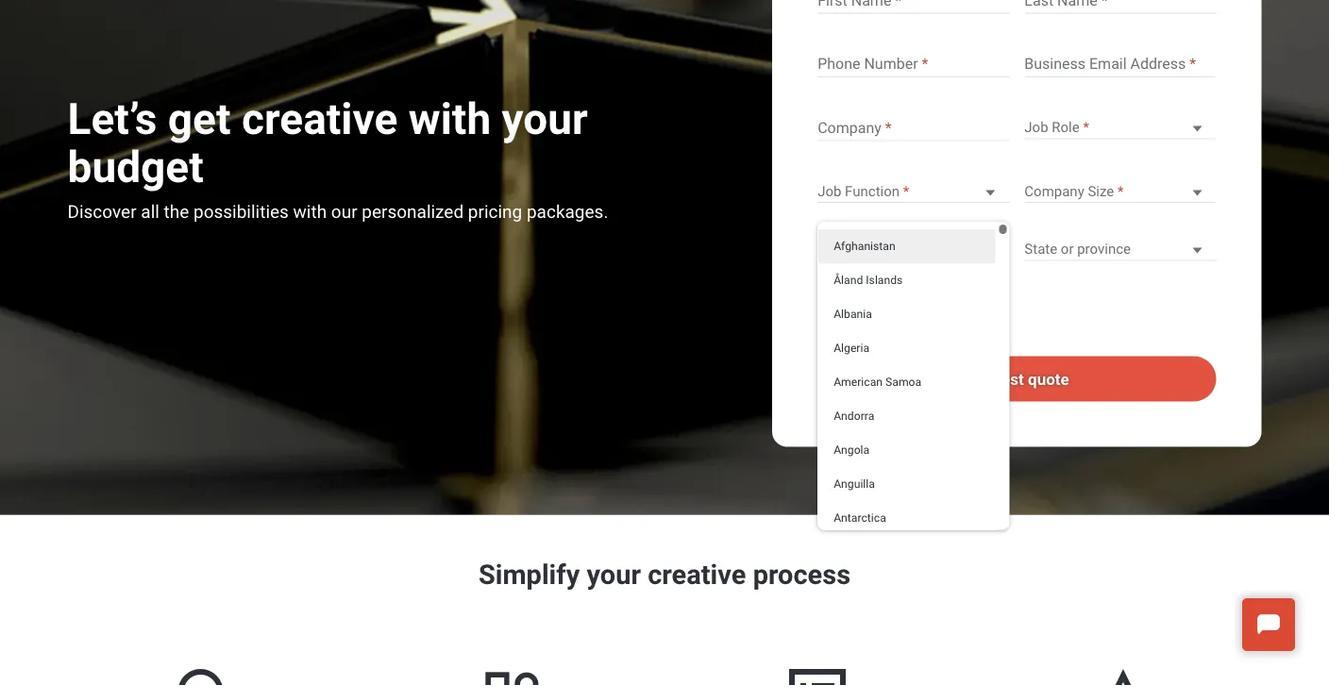 Task type: describe. For each thing, give the bounding box(es) containing it.
updates.
[[895, 326, 942, 341]]

keep me updated with newsletters, editorial highlights, events, and product updates.
[[850, 280, 971, 341]]

newsletters,
[[850, 296, 916, 310]]

star image
[[1078, 651, 1168, 685]]

search image
[[161, 651, 251, 685]]

states
[[862, 241, 902, 257]]

product
[[850, 326, 892, 341]]

united
[[818, 241, 858, 257]]

1 vertical spatial your
[[587, 559, 641, 591]]

creative for get
[[242, 94, 398, 144]]

Business Email Address text field
[[1025, 54, 1216, 77]]

request quote button
[[818, 356, 1216, 402]]

let's get creative with your budget
[[68, 94, 588, 192]]

First Name text field
[[818, 0, 1010, 14]]

request quote
[[965, 370, 1069, 388]]

process
[[753, 559, 851, 591]]

blog image
[[466, 651, 557, 685]]

let's get creative with your budget banner
[[0, 0, 1329, 518]]

*
[[856, 224, 861, 236]]

simplify
[[479, 559, 580, 591]]

budget
[[68, 142, 204, 192]]

me
[[880, 280, 898, 295]]

country *
[[818, 224, 861, 236]]

simplify your creative process
[[479, 559, 851, 591]]



Task type: locate. For each thing, give the bounding box(es) containing it.
highlights,
[[850, 311, 906, 325]]

get
[[168, 94, 231, 144]]

events,
[[909, 311, 947, 325]]

quote
[[1028, 370, 1069, 388]]

0 horizontal spatial creative
[[242, 94, 398, 144]]

country
[[818, 224, 854, 236]]

creative inside let's get creative with your budget
[[242, 94, 398, 144]]

with for updated
[[948, 280, 971, 295]]

with inside let's get creative with your budget
[[409, 94, 491, 144]]

1 horizontal spatial with
[[948, 280, 971, 295]]

and
[[950, 311, 970, 325]]

0 vertical spatial your
[[502, 94, 588, 144]]

with for creative
[[409, 94, 491, 144]]

with
[[409, 94, 491, 144], [948, 280, 971, 295]]

let's
[[68, 94, 157, 144]]

editorial
[[919, 296, 963, 310]]

1 vertical spatial creative
[[648, 559, 746, 591]]

creative for your
[[648, 559, 746, 591]]

1 vertical spatial with
[[948, 280, 971, 295]]

Last Name text field
[[1025, 0, 1216, 14]]

united states
[[818, 241, 902, 257]]

your
[[502, 94, 588, 144], [587, 559, 641, 591]]

0 horizontal spatial with
[[409, 94, 491, 144]]

Phone Number text field
[[818, 54, 1010, 77]]

updated
[[901, 280, 945, 295]]

with inside keep me updated with newsletters, editorial highlights, events, and product updates.
[[948, 280, 971, 295]]

document image
[[772, 651, 863, 685]]

your inside let's get creative with your budget
[[502, 94, 588, 144]]

creative
[[242, 94, 398, 144], [648, 559, 746, 591]]

request
[[965, 370, 1024, 388]]

0 vertical spatial creative
[[242, 94, 398, 144]]

Company text field
[[818, 118, 1010, 141]]

0 vertical spatial with
[[409, 94, 491, 144]]

keep
[[850, 280, 877, 295]]

1 horizontal spatial creative
[[648, 559, 746, 591]]



Task type: vqa. For each thing, say whether or not it's contained in the screenshot.
first credit from the top of the How credits work dialog
no



